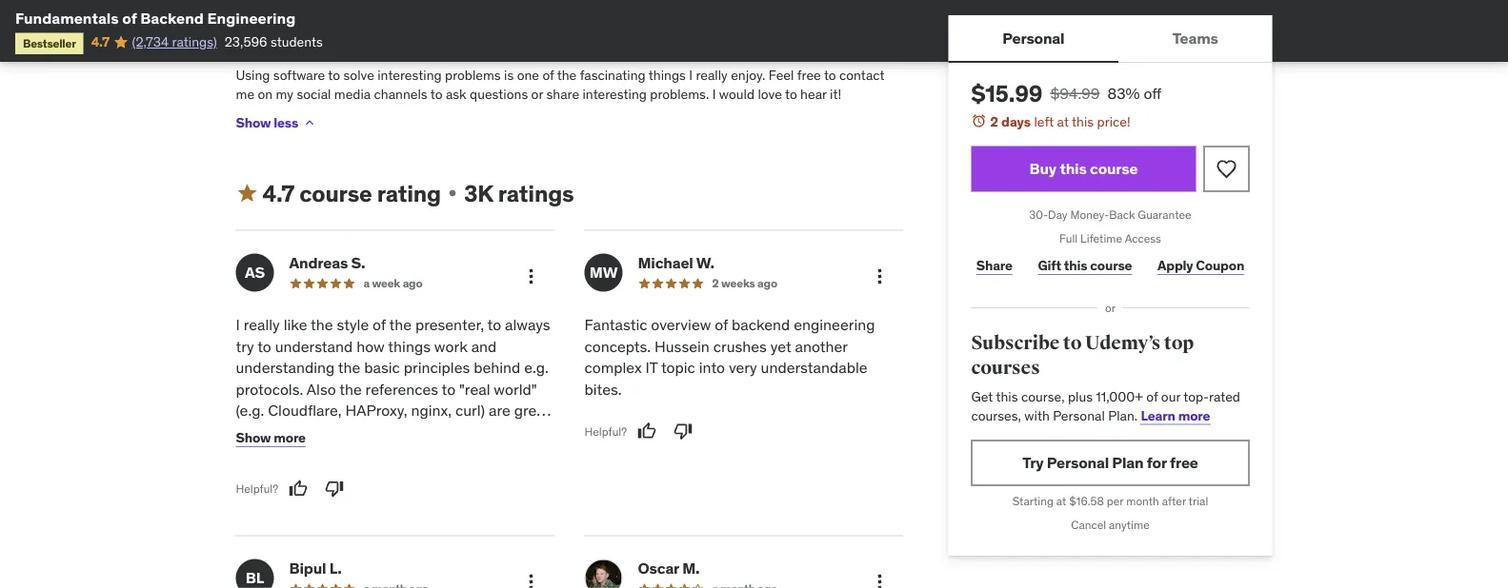 Task type: vqa. For each thing, say whether or not it's contained in the screenshot.
macOS
no



Task type: describe. For each thing, give the bounding box(es) containing it.
to left solve
[[328, 67, 340, 84]]

mark review by andreas s. as unhelpful image
[[325, 480, 344, 499]]

problems.
[[650, 86, 709, 103]]

to up "it!"
[[824, 67, 836, 84]]

like
[[284, 316, 307, 336]]

also
[[307, 380, 336, 400]]

apply coupon button
[[1153, 247, 1250, 285]]

subscribe
[[971, 332, 1060, 355]]

s.
[[351, 254, 365, 273]]

to up and
[[487, 316, 501, 336]]

helpful? for mark review by michael w. as helpful icon
[[585, 425, 627, 440]]

the down how
[[338, 359, 361, 378]]

solve
[[343, 67, 374, 84]]

love
[[758, 86, 782, 103]]

i really like the style of the presenter, to always try to understand how things work and understanding the basic principles behind e.g. protocols. also the references to "real world" (e.g. cloudflare, haproxy, nginx, curl) are great for further readings.
[[236, 316, 550, 442]]

teams button
[[1119, 15, 1272, 61]]

2 for 2 days left at this price!
[[990, 113, 998, 130]]

per
[[1107, 494, 1124, 509]]

of up the (2,734
[[122, 8, 137, 28]]

of inside fantastic overview of backend engineering concepts. hussein crushes yet another complex it topic into very understandable bites.
[[715, 316, 728, 336]]

backend
[[732, 316, 790, 336]]

style
[[337, 316, 369, 336]]

plan.
[[1108, 407, 1138, 424]]

really inside i really like the style of the presenter, to always try to understand how things work and understanding the basic principles behind e.g. protocols. also the references to "real world" (e.g. cloudflare, haproxy, nginx, curl) are great for further readings.
[[244, 316, 280, 336]]

0 vertical spatial i
[[689, 67, 693, 84]]

top
[[1164, 332, 1194, 355]]

really inside using software to solve interesting problems is one of the fascinating things i really enjoy. feel free to contact me on my social media channels to ask questions or share interesting problems. i would love to hear it!
[[696, 67, 728, 84]]

1 vertical spatial or
[[1105, 301, 1116, 316]]

back
[[1109, 208, 1135, 223]]

l.
[[329, 559, 342, 579]]

fundamentals of backend engineering
[[15, 8, 296, 28]]

mark review by andreas s. as helpful image
[[289, 480, 308, 499]]

83%
[[1108, 83, 1140, 103]]

basic
[[364, 359, 400, 378]]

references
[[366, 380, 438, 400]]

backend
[[140, 8, 204, 28]]

less
[[274, 114, 298, 131]]

plus
[[1068, 389, 1093, 406]]

2 weeks ago
[[712, 276, 777, 291]]

curl)
[[455, 401, 485, 421]]

things inside i really like the style of the presenter, to always try to understand how things work and understanding the basic principles behind e.g. protocols. also the references to "real world" (e.g. cloudflare, haproxy, nginx, curl) are great for further readings.
[[388, 337, 431, 357]]

more for show more
[[274, 430, 306, 448]]

3k ratings
[[464, 179, 574, 208]]

3k
[[464, 179, 493, 208]]

wishlist image
[[1215, 158, 1238, 181]]

try personal plan for free
[[1023, 453, 1198, 473]]

ratings
[[498, 179, 574, 208]]

this for gift
[[1064, 257, 1088, 274]]

or inside using software to solve interesting problems is one of the fascinating things i really enjoy. feel free to contact me on my social media channels to ask questions or share interesting problems. i would love to hear it!
[[531, 86, 543, 103]]

media
[[334, 86, 371, 103]]

anytime
[[1109, 518, 1150, 533]]

course,
[[1021, 389, 1065, 406]]

$94.99
[[1050, 83, 1100, 103]]

subscribe to udemy's top courses
[[971, 332, 1194, 380]]

try
[[1023, 453, 1044, 473]]

gift this course
[[1038, 257, 1132, 274]]

concepts.
[[585, 337, 651, 357]]

coupon
[[1196, 257, 1244, 274]]

complex
[[585, 359, 642, 378]]

lifetime
[[1081, 231, 1122, 246]]

$16.58
[[1069, 494, 1104, 509]]

personal inside button
[[1003, 28, 1065, 48]]

courses,
[[971, 407, 1021, 424]]

2 vertical spatial personal
[[1047, 453, 1109, 473]]

hear
[[800, 86, 827, 103]]

1 horizontal spatial for
[[1147, 453, 1167, 473]]

it!
[[830, 86, 842, 103]]

social
[[297, 86, 331, 103]]

bipul l.
[[289, 559, 342, 579]]

presenter,
[[415, 316, 484, 336]]

one
[[517, 67, 539, 84]]

to right try at bottom left
[[257, 337, 271, 357]]

access
[[1125, 231, 1161, 246]]

m.
[[682, 559, 700, 579]]

software
[[273, 67, 325, 84]]

world"
[[494, 380, 537, 400]]

principles
[[404, 359, 470, 378]]

0 horizontal spatial interesting
[[378, 67, 442, 84]]

week
[[372, 276, 400, 291]]

me
[[236, 86, 254, 103]]

1 vertical spatial free
[[1170, 453, 1198, 473]]

yet
[[771, 337, 791, 357]]

tab list containing personal
[[949, 15, 1272, 63]]

mark review by michael w. as helpful image
[[638, 423, 657, 442]]

this down the $94.99
[[1072, 113, 1094, 130]]

days
[[1001, 113, 1031, 130]]

personal inside get this course, plus 11,000+ of our top-rated courses, with personal plan.
[[1053, 407, 1105, 424]]

to down feel
[[785, 86, 797, 103]]

problems
[[445, 67, 501, 84]]

of inside get this course, plus 11,000+ of our top-rated courses, with personal plan.
[[1146, 389, 1158, 406]]

engineering
[[207, 8, 296, 28]]

the up understand
[[311, 316, 333, 336]]

feel
[[769, 67, 794, 84]]

apply
[[1158, 257, 1193, 274]]

the down a week ago
[[389, 316, 412, 336]]

very
[[729, 359, 757, 378]]

e.g.
[[524, 359, 549, 378]]

1 vertical spatial course
[[299, 179, 372, 208]]

behind
[[474, 359, 521, 378]]

show less
[[236, 114, 298, 131]]

4.7 for 4.7
[[91, 33, 110, 50]]

left
[[1034, 113, 1054, 130]]

on
[[258, 86, 273, 103]]

starting at $16.58 per month after trial cancel anytime
[[1013, 494, 1208, 533]]

medium image
[[236, 183, 259, 206]]



Task type: locate. For each thing, give the bounding box(es) containing it.
2 ago from the left
[[758, 276, 777, 291]]

share
[[976, 257, 1013, 274]]

of inside using software to solve interesting problems is one of the fascinating things i really enjoy. feel free to contact me on my social media channels to ask questions or share interesting problems. i would love to hear it!
[[543, 67, 554, 84]]

ago for crushes
[[758, 276, 777, 291]]

2 left the weeks
[[712, 276, 719, 291]]

i
[[689, 67, 693, 84], [712, 86, 716, 103], [236, 316, 240, 336]]

course up back
[[1090, 159, 1138, 179]]

bites.
[[585, 380, 622, 400]]

hussein
[[655, 337, 710, 357]]

things up problems.
[[649, 67, 686, 84]]

to left "ask"
[[430, 86, 443, 103]]

1 horizontal spatial ago
[[758, 276, 777, 291]]

i up try at bottom left
[[236, 316, 240, 336]]

free inside using software to solve interesting problems is one of the fascinating things i really enjoy. feel free to contact me on my social media channels to ask questions or share interesting problems. i would love to hear it!
[[797, 67, 821, 84]]

rated
[[1209, 389, 1240, 406]]

1 horizontal spatial or
[[1105, 301, 1116, 316]]

2 vertical spatial i
[[236, 316, 240, 336]]

buy
[[1030, 159, 1057, 179]]

0 horizontal spatial 4.7
[[91, 33, 110, 50]]

michael
[[638, 254, 693, 273]]

students
[[271, 33, 323, 50]]

protocols.
[[236, 380, 303, 400]]

0 horizontal spatial really
[[244, 316, 280, 336]]

at right left at the right of the page
[[1057, 113, 1069, 130]]

i inside i really like the style of the presenter, to always try to understand how things work and understanding the basic principles behind e.g. protocols. also the references to "real world" (e.g. cloudflare, haproxy, nginx, curl) are great for further readings.
[[236, 316, 240, 336]]

fantastic overview of backend engineering concepts. hussein crushes yet another complex it topic into very understandable bites.
[[585, 316, 875, 400]]

to inside subscribe to udemy's top courses
[[1063, 332, 1082, 355]]

helpful? left mark review by andreas s. as helpful image
[[236, 482, 278, 497]]

1 vertical spatial things
[[388, 337, 431, 357]]

work
[[434, 337, 468, 357]]

11,000+
[[1096, 389, 1143, 406]]

to down principles
[[442, 380, 456, 400]]

0 vertical spatial or
[[531, 86, 543, 103]]

free up hear
[[797, 67, 821, 84]]

2 days left at this price!
[[990, 113, 1131, 130]]

things up basic
[[388, 337, 431, 357]]

helpful? left mark review by michael w. as helpful icon
[[585, 425, 627, 440]]

1 vertical spatial really
[[244, 316, 280, 336]]

ago right the weeks
[[758, 276, 777, 291]]

1 horizontal spatial really
[[696, 67, 728, 84]]

price!
[[1097, 113, 1131, 130]]

for right the plan
[[1147, 453, 1167, 473]]

personal up $16.58
[[1047, 453, 1109, 473]]

to left "udemy's"
[[1063, 332, 1082, 355]]

helpful? for mark review by andreas s. as helpful image
[[236, 482, 278, 497]]

more
[[1178, 407, 1210, 424], [274, 430, 306, 448]]

courses
[[971, 356, 1040, 380]]

1 ago from the left
[[403, 276, 423, 291]]

0 vertical spatial show
[[236, 114, 271, 131]]

w.
[[696, 254, 715, 273]]

0 vertical spatial 2
[[990, 113, 998, 130]]

$15.99
[[971, 79, 1043, 108]]

this inside button
[[1060, 159, 1087, 179]]

course up andreas s.
[[299, 179, 372, 208]]

0 horizontal spatial for
[[236, 423, 254, 442]]

23,596
[[225, 33, 267, 50]]

1 horizontal spatial 2
[[990, 113, 998, 130]]

2 right alarm icon at the top of the page
[[990, 113, 998, 130]]

at left $16.58
[[1056, 494, 1067, 509]]

really up try at bottom left
[[244, 316, 280, 336]]

0 horizontal spatial helpful?
[[236, 482, 278, 497]]

0 horizontal spatial more
[[274, 430, 306, 448]]

1 vertical spatial 2
[[712, 276, 719, 291]]

things
[[649, 67, 686, 84], [388, 337, 431, 357]]

$15.99 $94.99 83% off
[[971, 79, 1162, 108]]

0 horizontal spatial i
[[236, 316, 240, 336]]

day
[[1048, 208, 1068, 223]]

(e.g.
[[236, 401, 264, 421]]

1 horizontal spatial more
[[1178, 407, 1210, 424]]

for inside i really like the style of the presenter, to always try to understand how things work and understanding the basic principles behind e.g. protocols. also the references to "real world" (e.g. cloudflare, haproxy, nginx, curl) are great for further readings.
[[236, 423, 254, 442]]

course
[[1090, 159, 1138, 179], [299, 179, 372, 208], [1090, 257, 1132, 274]]

0 vertical spatial for
[[236, 423, 254, 442]]

starting
[[1013, 494, 1054, 509]]

1 horizontal spatial interesting
[[583, 86, 647, 103]]

2 horizontal spatial i
[[712, 86, 716, 103]]

0 vertical spatial things
[[649, 67, 686, 84]]

channels
[[374, 86, 427, 103]]

share
[[546, 86, 579, 103]]

show more
[[236, 430, 306, 448]]

learn more link
[[1141, 407, 1210, 424]]

additional actions for review by andreas s. image
[[520, 266, 543, 289]]

of right one
[[543, 67, 554, 84]]

or
[[531, 86, 543, 103], [1105, 301, 1116, 316]]

more inside button
[[274, 430, 306, 448]]

andreas
[[289, 254, 348, 273]]

after
[[1162, 494, 1186, 509]]

additional actions for review by bipul l. image
[[520, 572, 543, 589]]

always
[[505, 316, 550, 336]]

another
[[795, 337, 848, 357]]

1 vertical spatial show
[[236, 430, 271, 448]]

of up how
[[373, 316, 386, 336]]

with
[[1025, 407, 1050, 424]]

ago right "week"
[[403, 276, 423, 291]]

0 vertical spatial interesting
[[378, 67, 442, 84]]

cloudflare,
[[268, 401, 342, 421]]

interesting up channels
[[378, 67, 442, 84]]

show
[[236, 114, 271, 131], [236, 430, 271, 448]]

engineering
[[794, 316, 875, 336]]

(2,734 ratings)
[[132, 33, 217, 50]]

the right also
[[339, 380, 362, 400]]

top-
[[1184, 389, 1209, 406]]

1 vertical spatial for
[[1147, 453, 1167, 473]]

2 show from the top
[[236, 430, 271, 448]]

1 horizontal spatial things
[[649, 67, 686, 84]]

1 vertical spatial 4.7
[[262, 179, 295, 208]]

show down (e.g.
[[236, 430, 271, 448]]

0 vertical spatial personal
[[1003, 28, 1065, 48]]

(2,734
[[132, 33, 169, 50]]

course for buy this course
[[1090, 159, 1138, 179]]

or up "udemy's"
[[1105, 301, 1116, 316]]

xsmall image
[[445, 186, 460, 202]]

1 vertical spatial helpful?
[[236, 482, 278, 497]]

show for show less
[[236, 114, 271, 131]]

i up problems.
[[689, 67, 693, 84]]

gift
[[1038, 257, 1061, 274]]

month
[[1126, 494, 1159, 509]]

2
[[990, 113, 998, 130], [712, 276, 719, 291]]

learn more
[[1141, 407, 1210, 424]]

4.7 right medium image
[[262, 179, 295, 208]]

for down (e.g.
[[236, 423, 254, 442]]

show down me
[[236, 114, 271, 131]]

overview
[[651, 316, 711, 336]]

course down lifetime at the right top of page
[[1090, 257, 1132, 274]]

more down top-
[[1178, 407, 1210, 424]]

0 vertical spatial free
[[797, 67, 821, 84]]

understandable
[[761, 359, 868, 378]]

additional actions for review by michael w. image
[[868, 266, 891, 289]]

0 vertical spatial really
[[696, 67, 728, 84]]

at inside starting at $16.58 per month after trial cancel anytime
[[1056, 494, 1067, 509]]

1 horizontal spatial 4.7
[[262, 179, 295, 208]]

0 horizontal spatial free
[[797, 67, 821, 84]]

4.7 down the fundamentals
[[91, 33, 110, 50]]

0 horizontal spatial things
[[388, 337, 431, 357]]

tab list
[[949, 15, 1272, 63]]

more for learn more
[[1178, 407, 1210, 424]]

crushes
[[713, 337, 767, 357]]

0 horizontal spatial ago
[[403, 276, 423, 291]]

fundamentals
[[15, 8, 119, 28]]

course for gift this course
[[1090, 257, 1132, 274]]

of left our
[[1146, 389, 1158, 406]]

or down one
[[531, 86, 543, 103]]

rating
[[377, 179, 441, 208]]

the inside using software to solve interesting problems is one of the fascinating things i really enjoy. feel free to contact me on my social media channels to ask questions or share interesting problems. i would love to hear it!
[[557, 67, 577, 84]]

mark review by michael w. as unhelpful image
[[674, 423, 693, 442]]

questions
[[470, 86, 528, 103]]

this for buy
[[1060, 159, 1087, 179]]

of inside i really like the style of the presenter, to always try to understand how things work and understanding the basic principles behind e.g. protocols. also the references to "real world" (e.g. cloudflare, haproxy, nginx, curl) are great for further readings.
[[373, 316, 386, 336]]

is
[[504, 67, 514, 84]]

i left would on the top
[[712, 86, 716, 103]]

personal down plus
[[1053, 407, 1105, 424]]

to
[[328, 67, 340, 84], [824, 67, 836, 84], [430, 86, 443, 103], [785, 86, 797, 103], [487, 316, 501, 336], [1063, 332, 1082, 355], [257, 337, 271, 357], [442, 380, 456, 400]]

this right gift
[[1064, 257, 1088, 274]]

bipul
[[289, 559, 326, 579]]

great
[[514, 401, 550, 421]]

ago for presenter,
[[403, 276, 423, 291]]

free up the after
[[1170, 453, 1198, 473]]

this inside get this course, plus 11,000+ of our top-rated courses, with personal plan.
[[996, 389, 1018, 406]]

0 vertical spatial course
[[1090, 159, 1138, 179]]

a week ago
[[363, 276, 423, 291]]

show less button
[[236, 104, 317, 142]]

1 vertical spatial personal
[[1053, 407, 1105, 424]]

course inside button
[[1090, 159, 1138, 179]]

interesting down fascinating
[[583, 86, 647, 103]]

full
[[1060, 231, 1078, 246]]

1 vertical spatial i
[[712, 86, 716, 103]]

the up share
[[557, 67, 577, 84]]

1 horizontal spatial i
[[689, 67, 693, 84]]

understand
[[275, 337, 353, 357]]

this for get
[[996, 389, 1018, 406]]

share button
[[971, 247, 1018, 285]]

things inside using software to solve interesting problems is one of the fascinating things i really enjoy. feel free to contact me on my social media channels to ask questions or share interesting problems. i would love to hear it!
[[649, 67, 686, 84]]

try
[[236, 337, 254, 357]]

1 vertical spatial more
[[274, 430, 306, 448]]

1 show from the top
[[236, 114, 271, 131]]

0 vertical spatial at
[[1057, 113, 1069, 130]]

fantastic
[[585, 316, 647, 336]]

my
[[276, 86, 294, 103]]

show for show more
[[236, 430, 271, 448]]

alarm image
[[971, 113, 987, 129]]

ask
[[446, 86, 467, 103]]

teams
[[1173, 28, 1218, 48]]

0 vertical spatial 4.7
[[91, 33, 110, 50]]

trial
[[1189, 494, 1208, 509]]

personal up $15.99
[[1003, 28, 1065, 48]]

0 vertical spatial helpful?
[[585, 425, 627, 440]]

more down cloudflare,
[[274, 430, 306, 448]]

readings.
[[308, 423, 371, 442]]

4.7 for 4.7 course rating
[[262, 179, 295, 208]]

oscar
[[638, 559, 679, 579]]

this up "courses,"
[[996, 389, 1018, 406]]

0 vertical spatial more
[[1178, 407, 1210, 424]]

enjoy.
[[731, 67, 765, 84]]

1 horizontal spatial free
[[1170, 453, 1198, 473]]

1 vertical spatial at
[[1056, 494, 1067, 509]]

2 for 2 weeks ago
[[712, 276, 719, 291]]

xsmall image
[[302, 116, 317, 131]]

2 vertical spatial course
[[1090, 257, 1132, 274]]

really up would on the top
[[696, 67, 728, 84]]

"real
[[459, 380, 490, 400]]

this right buy
[[1060, 159, 1087, 179]]

30-
[[1029, 208, 1048, 223]]

additional actions for review by oscar m. image
[[868, 572, 891, 589]]

bestseller
[[23, 36, 76, 50]]

of up crushes
[[715, 316, 728, 336]]

1 horizontal spatial helpful?
[[585, 425, 627, 440]]

buy this course button
[[971, 146, 1196, 192]]

0 horizontal spatial 2
[[712, 276, 719, 291]]

1 vertical spatial interesting
[[583, 86, 647, 103]]

0 horizontal spatial or
[[531, 86, 543, 103]]



